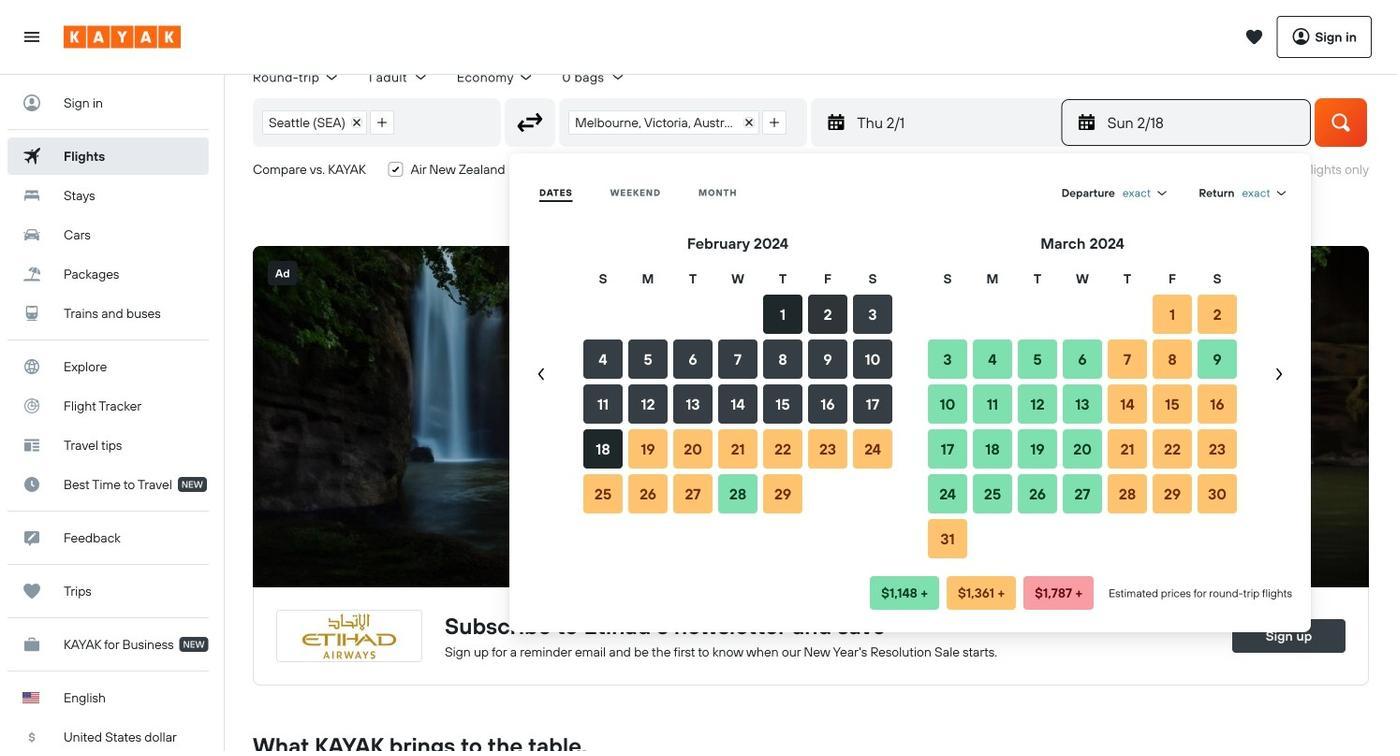 Task type: describe. For each thing, give the bounding box(es) containing it.
prices on this day are below average element
[[870, 577, 939, 611]]

Flight destination input text field
[[795, 99, 806, 146]]

united states (english) image
[[22, 693, 39, 704]]

Dates radio
[[539, 187, 573, 199]]

4 list item from the left
[[762, 110, 787, 135]]

swap departure airport and destination airport image
[[512, 105, 548, 140]]

Month radio
[[698, 187, 737, 199]]

Flight origin input text field
[[403, 99, 500, 146]]

3 list item from the left
[[569, 110, 760, 135]]

thursday february 1st element
[[857, 111, 1048, 134]]

Cabin type Economy field
[[457, 69, 534, 86]]

submit feedback about our site image
[[15, 522, 49, 555]]

Weekend radio
[[610, 187, 661, 199]]



Task type: vqa. For each thing, say whether or not it's contained in the screenshot.
List related to FLIGHT DESTINATION INPUT text box
yes



Task type: locate. For each thing, give the bounding box(es) containing it.
list item right remove icon
[[762, 110, 787, 135]]

end date calendar input use left and right arrow keys to change day. use up and down arrow keys to change week. tab
[[517, 232, 1304, 562]]

Trip type Round-trip field
[[253, 69, 340, 86]]

1 list item from the left
[[262, 110, 367, 135]]

0 horizontal spatial list
[[254, 99, 403, 146]]

prices on this day are around average element
[[947, 577, 1016, 611]]

list for flight origin input text box
[[254, 99, 403, 146]]

None field
[[1123, 186, 1169, 200], [1242, 186, 1289, 200], [1123, 186, 1169, 200], [1242, 186, 1289, 200]]

remove image
[[352, 118, 361, 127]]

2 list item from the left
[[370, 110, 394, 135]]

navigation menu image
[[22, 28, 41, 46]]

list item down trip type round-trip field
[[262, 110, 367, 135]]

1 list from the left
[[254, 99, 403, 146]]

sunday february 18th element
[[1107, 111, 1299, 134]]

hpto-image element
[[253, 246, 1369, 588]]

2 list from the left
[[560, 99, 795, 146]]

1 horizontal spatial list
[[560, 99, 795, 146]]

menu
[[517, 176, 1304, 611]]

prices on this day are above average element
[[1024, 577, 1094, 611]]

hpto logo image
[[277, 611, 421, 662]]

remove image
[[745, 118, 754, 127]]

list item right remove image
[[370, 110, 394, 135]]

list item up the 'weekend' option
[[569, 110, 760, 135]]

list for 'flight destination input' text field
[[560, 99, 795, 146]]

list up month radio
[[560, 99, 795, 146]]

list item
[[262, 110, 367, 135], [370, 110, 394, 135], [569, 110, 760, 135], [762, 110, 787, 135]]

list
[[254, 99, 403, 146], [560, 99, 795, 146]]

list down trip type round-trip field
[[254, 99, 403, 146]]



